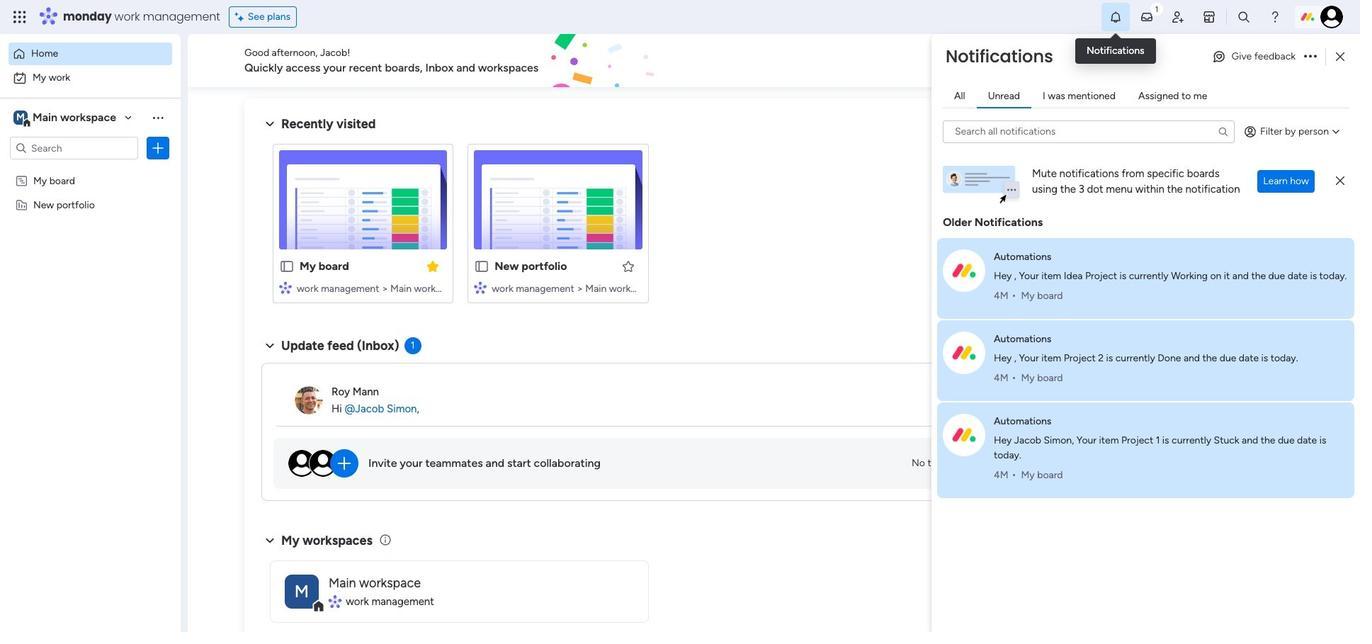 Task type: describe. For each thing, give the bounding box(es) containing it.
help image
[[1268, 10, 1282, 24]]

3 automations image from the top
[[943, 413, 986, 456]]

1 image
[[1151, 1, 1163, 17]]

2 vertical spatial option
[[0, 168, 181, 170]]

public board image
[[279, 259, 295, 274]]

Search in workspace field
[[30, 140, 118, 156]]

search image
[[1218, 126, 1229, 137]]

remove from favorites image
[[426, 259, 440, 273]]

1 element
[[404, 337, 421, 354]]

close my workspaces image
[[261, 532, 278, 549]]

see plans image
[[235, 9, 248, 25]]

jacob simon image
[[1321, 6, 1343, 28]]

give feedback image
[[1212, 50, 1226, 64]]

close update feed (inbox) image
[[261, 337, 278, 354]]

1 horizontal spatial workspace image
[[285, 574, 319, 608]]

invite members image
[[1171, 10, 1185, 24]]

v2 user feedback image
[[1096, 53, 1106, 69]]

options image
[[151, 141, 165, 155]]

options image
[[1304, 53, 1317, 61]]

1 vertical spatial option
[[9, 67, 172, 89]]

workspace selection element
[[13, 109, 118, 128]]

getting started element
[[1084, 338, 1297, 395]]

notifications image
[[1109, 10, 1123, 24]]

1 automations image from the top
[[943, 249, 986, 292]]

v2 bolt switch image
[[1206, 53, 1214, 68]]



Task type: vqa. For each thing, say whether or not it's contained in the screenshot.
middle Learn
no



Task type: locate. For each thing, give the bounding box(es) containing it.
workspace options image
[[151, 110, 165, 125]]

dialog
[[932, 34, 1360, 632]]

list box
[[0, 165, 181, 408]]

public board image
[[474, 259, 490, 274]]

update feed image
[[1140, 10, 1154, 24]]

monday marketplace image
[[1202, 10, 1217, 24]]

quick search results list box
[[261, 132, 1050, 320]]

component image
[[279, 281, 292, 294]]

templates image image
[[1097, 107, 1284, 205]]

0 vertical spatial option
[[9, 43, 172, 65]]

option
[[9, 43, 172, 65], [9, 67, 172, 89], [0, 168, 181, 170]]

1 vertical spatial automations image
[[943, 331, 986, 374]]

Search all notifications search field
[[943, 120, 1235, 143]]

close recently visited image
[[261, 115, 278, 132]]

0 horizontal spatial workspace image
[[13, 110, 28, 125]]

1 vertical spatial workspace image
[[285, 574, 319, 608]]

workspace image
[[13, 110, 28, 125], [285, 574, 319, 608]]

2 vertical spatial automations image
[[943, 413, 986, 456]]

automations image
[[943, 249, 986, 292], [943, 331, 986, 374], [943, 413, 986, 456]]

help center element
[[1084, 406, 1297, 463]]

add to favorites image
[[621, 259, 635, 273]]

select product image
[[13, 10, 27, 24]]

roy mann image
[[295, 386, 323, 414]]

2 automations image from the top
[[943, 331, 986, 374]]

None search field
[[943, 120, 1235, 143]]

0 vertical spatial automations image
[[943, 249, 986, 292]]

search everything image
[[1237, 10, 1251, 24]]

0 vertical spatial workspace image
[[13, 110, 28, 125]]



